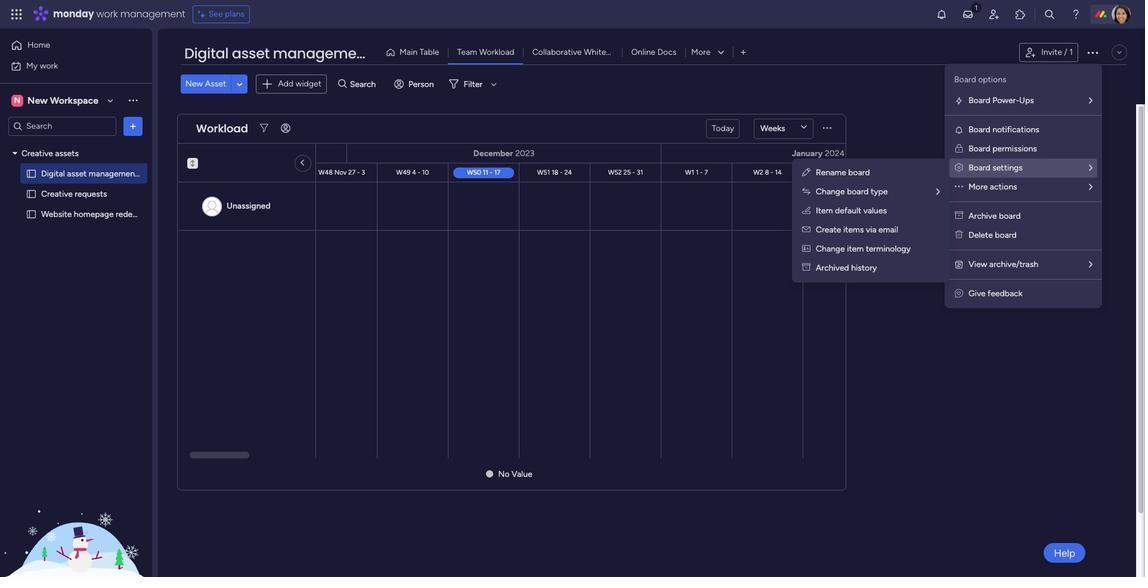 Task type: vqa. For each thing, say whether or not it's contained in the screenshot.
Invite Members icon
yes



Task type: locate. For each thing, give the bounding box(es) containing it.
my work button
[[7, 56, 128, 75]]

- for w2   8 - 14
[[771, 168, 773, 176]]

digital up new asset
[[184, 44, 228, 63]]

7 - from the left
[[700, 168, 703, 176]]

list box
[[0, 141, 164, 385]]

work right monday
[[96, 7, 118, 21]]

expand board header image
[[1115, 48, 1124, 57]]

0 vertical spatial new
[[185, 79, 203, 89]]

1 right /
[[1069, 47, 1073, 57]]

creative for creative requests
[[41, 189, 73, 199]]

more button
[[685, 43, 733, 62]]

work inside 'button'
[[40, 61, 58, 71]]

my work
[[26, 61, 58, 71]]

new for new workspace
[[27, 95, 48, 106]]

9 - from the left
[[843, 168, 846, 176]]

workload left v2 funnel icon
[[196, 121, 248, 136]]

history
[[851, 263, 877, 273]]

no value
[[498, 469, 532, 479]]

asset up creative requests
[[67, 168, 87, 179]]

james peterson image
[[1112, 5, 1131, 24]]

board up item default values
[[847, 187, 869, 197]]

0 vertical spatial digital asset management (dam)
[[184, 44, 419, 63]]

invite members image
[[988, 8, 1000, 20]]

team
[[457, 47, 477, 57]]

list arrow image
[[1089, 183, 1093, 191]]

archived history
[[816, 263, 877, 273]]

digital asset management (dam)
[[184, 44, 419, 63], [41, 168, 164, 179]]

0 vertical spatial creative
[[21, 148, 53, 158]]

Search field
[[347, 76, 383, 93]]

creative right caret down "image"
[[21, 148, 53, 158]]

v2 email column image
[[802, 225, 810, 235]]

2 change from the top
[[816, 244, 845, 254]]

2023
[[515, 148, 534, 158]]

website
[[41, 209, 72, 219]]

new inside workspace selection element
[[27, 95, 48, 106]]

more inside menu
[[969, 182, 988, 192]]

0 vertical spatial workload
[[479, 47, 514, 57]]

creative for creative assets
[[21, 148, 53, 158]]

0 horizontal spatial more
[[691, 47, 711, 57]]

0 vertical spatial 1
[[1069, 47, 1073, 57]]

website homepage redesign
[[41, 209, 148, 219]]

3
[[361, 168, 365, 176]]

workload right team
[[479, 47, 514, 57]]

more dots image up 2024
[[823, 124, 831, 133]]

1 horizontal spatial 1
[[1069, 47, 1073, 57]]

1 vertical spatial change
[[816, 244, 845, 254]]

-
[[206, 168, 209, 176], [357, 168, 360, 176], [418, 168, 420, 176], [490, 168, 493, 176], [560, 168, 563, 176], [632, 168, 635, 176], [700, 168, 703, 176], [771, 168, 773, 176], [843, 168, 846, 176]]

new inside button
[[185, 79, 203, 89]]

home
[[27, 40, 50, 50]]

public board image down creative assets
[[26, 168, 37, 179]]

1 vertical spatial 1
[[696, 168, 699, 176]]

v2 collapse down image
[[187, 157, 198, 165]]

rename
[[816, 168, 846, 178]]

0 horizontal spatial more dots image
[[823, 124, 831, 133]]

team workload
[[457, 47, 514, 57]]

2 vertical spatial public board image
[[26, 208, 37, 220]]

board right v2 permission outline image
[[969, 144, 990, 154]]

more dots image down dapulse admin menu image
[[955, 182, 963, 192]]

more dots image
[[823, 124, 831, 133], [955, 182, 963, 192]]

new right the 'n'
[[27, 95, 48, 106]]

list box containing creative assets
[[0, 141, 164, 385]]

options image
[[1085, 45, 1100, 60]]

1 vertical spatial public board image
[[26, 188, 37, 199]]

dapulse admin menu image
[[955, 163, 963, 173]]

more for more actions
[[969, 182, 988, 192]]

0 horizontal spatial (dam)
[[140, 168, 164, 179]]

board
[[954, 75, 976, 85], [969, 95, 990, 106], [969, 125, 990, 135], [969, 144, 990, 154], [969, 163, 990, 173]]

v2 item default values image
[[802, 206, 810, 216]]

- left 3
[[357, 168, 360, 176]]

0 vertical spatial asset
[[232, 44, 270, 63]]

november
[[164, 148, 204, 158]]

0 vertical spatial public board image
[[26, 168, 37, 179]]

0 vertical spatial change
[[816, 187, 845, 197]]

1 change from the top
[[816, 187, 845, 197]]

1 horizontal spatial new
[[185, 79, 203, 89]]

1 right w1
[[696, 168, 699, 176]]

0 horizontal spatial asset
[[67, 168, 87, 179]]

select product image
[[11, 8, 23, 20]]

n
[[14, 95, 21, 105]]

(dam) left table
[[374, 44, 419, 63]]

workload
[[479, 47, 514, 57], [196, 121, 248, 136]]

option
[[0, 143, 152, 145]]

1 horizontal spatial work
[[96, 7, 118, 21]]

1 horizontal spatial workload
[[479, 47, 514, 57]]

1 horizontal spatial more
[[969, 182, 988, 192]]

item default values
[[816, 206, 887, 216]]

2 public board image from the top
[[26, 188, 37, 199]]

list arrow image
[[1089, 97, 1093, 105], [1089, 164, 1093, 172], [936, 188, 940, 196], [1089, 261, 1093, 269]]

board options
[[954, 75, 1006, 85]]

board for board settings
[[969, 163, 990, 173]]

- for w52   25 - 31
[[632, 168, 635, 176]]

digital asset management (dam) up the requests
[[41, 168, 164, 179]]

1 - from the left
[[206, 168, 209, 176]]

1 vertical spatial (dam)
[[140, 168, 164, 179]]

default
[[835, 206, 861, 216]]

home button
[[7, 36, 128, 55]]

new workspace
[[27, 95, 98, 106]]

lottie animation image
[[0, 457, 152, 577]]

whiteboard
[[584, 47, 628, 57]]

w51
[[537, 168, 550, 176]]

1 vertical spatial asset
[[67, 168, 87, 179]]

more
[[691, 47, 711, 57], [969, 182, 988, 192]]

w2   8 - 14
[[753, 168, 782, 176]]

- left 7
[[700, 168, 703, 176]]

new for new asset
[[185, 79, 203, 89]]

more inside button
[[691, 47, 711, 57]]

8 - from the left
[[771, 168, 773, 176]]

0 horizontal spatial work
[[40, 61, 58, 71]]

4
[[412, 168, 416, 176]]

see plans
[[209, 9, 245, 19]]

list arrow image for view archive/trash
[[1089, 261, 1093, 269]]

digital inside field
[[184, 44, 228, 63]]

change for change item terminology
[[816, 244, 845, 254]]

v2 permission outline image
[[955, 144, 963, 154]]

public board image
[[26, 168, 37, 179], [26, 188, 37, 199], [26, 208, 37, 220]]

1 vertical spatial work
[[40, 61, 58, 71]]

change down rename
[[816, 187, 845, 197]]

invite / 1
[[1041, 47, 1073, 57]]

- left 31
[[632, 168, 635, 176]]

w48   nov 27 - 3
[[318, 168, 365, 176]]

1 vertical spatial management
[[273, 44, 370, 63]]

public board image for creative requests
[[26, 188, 37, 199]]

2024
[[825, 148, 845, 158]]

change down create
[[816, 244, 845, 254]]

2 vertical spatial management
[[89, 168, 138, 179]]

board up board power-ups image
[[954, 75, 976, 85]]

caret down image
[[13, 149, 17, 157]]

notifications
[[992, 125, 1039, 135]]

plans
[[225, 9, 245, 19]]

4 - from the left
[[490, 168, 493, 176]]

board for board options
[[954, 75, 976, 85]]

asset inside the digital asset management (dam) field
[[232, 44, 270, 63]]

(dam) left w46
[[140, 168, 164, 179]]

main
[[400, 47, 417, 57]]

board up delete board
[[999, 211, 1021, 221]]

menu
[[945, 64, 1102, 308]]

invite / 1 button
[[1019, 43, 1078, 62]]

- for w46   13 - 19
[[206, 168, 209, 176]]

27
[[348, 168, 355, 176]]

- right 18
[[560, 168, 563, 176]]

v2 client name column image
[[802, 244, 810, 254]]

digital asset management (dam) up add widget
[[184, 44, 419, 63]]

team workload button
[[448, 43, 523, 62]]

board right board notifications icon
[[969, 125, 990, 135]]

(dam) inside field
[[374, 44, 419, 63]]

- right 11
[[490, 168, 493, 176]]

feedback
[[988, 289, 1022, 299]]

19
[[211, 168, 217, 176]]

board for delete
[[995, 230, 1017, 240]]

1 horizontal spatial asset
[[232, 44, 270, 63]]

6 - from the left
[[632, 168, 635, 176]]

board right board power-ups image
[[969, 95, 990, 106]]

asset
[[205, 79, 226, 89]]

main table
[[400, 47, 439, 57]]

8
[[765, 168, 769, 176]]

3 - from the left
[[418, 168, 420, 176]]

w3
[[823, 168, 833, 176]]

board up change board type
[[848, 168, 870, 178]]

more right docs
[[691, 47, 711, 57]]

1 vertical spatial more
[[969, 182, 988, 192]]

permissions
[[992, 144, 1037, 154]]

31
[[637, 168, 643, 176]]

1 horizontal spatial digital asset management (dam)
[[184, 44, 419, 63]]

Search in workspace field
[[25, 119, 100, 133]]

board permissions
[[969, 144, 1037, 154]]

change for change board type
[[816, 187, 845, 197]]

public board image left website
[[26, 208, 37, 220]]

weeks
[[760, 123, 785, 133]]

7
[[704, 168, 708, 176]]

1 vertical spatial creative
[[41, 189, 73, 199]]

add view image
[[741, 48, 746, 57]]

17
[[494, 168, 500, 176]]

board
[[848, 168, 870, 178], [847, 187, 869, 197], [999, 211, 1021, 221], [995, 230, 1017, 240]]

board settings
[[969, 163, 1023, 173]]

0 vertical spatial (dam)
[[374, 44, 419, 63]]

docs
[[657, 47, 676, 57]]

management
[[120, 7, 185, 21], [273, 44, 370, 63], [89, 168, 138, 179]]

- right 13
[[206, 168, 209, 176]]

2 - from the left
[[357, 168, 360, 176]]

board right dapulse admin menu image
[[969, 163, 990, 173]]

angle down image
[[237, 80, 242, 89]]

board for change
[[847, 187, 869, 197]]

0 horizontal spatial digital
[[41, 168, 65, 179]]

nov
[[334, 168, 347, 176]]

delete
[[969, 230, 993, 240]]

asset up angle down image
[[232, 44, 270, 63]]

- left "21"
[[843, 168, 846, 176]]

0 vertical spatial more
[[691, 47, 711, 57]]

new asset button
[[181, 75, 231, 94]]

1 vertical spatial digital asset management (dam)
[[41, 168, 164, 179]]

item
[[816, 206, 833, 216]]

5 - from the left
[[560, 168, 563, 176]]

dapulse archived image
[[955, 211, 963, 221]]

board down archive board
[[995, 230, 1017, 240]]

- right 4
[[418, 168, 420, 176]]

(dam) inside list box
[[140, 168, 164, 179]]

more left the actions
[[969, 182, 988, 192]]

24
[[564, 168, 572, 176]]

table
[[420, 47, 439, 57]]

digital down creative assets
[[41, 168, 65, 179]]

work for my
[[40, 61, 58, 71]]

board notifications image
[[954, 125, 964, 135]]

10
[[422, 168, 429, 176]]

1 vertical spatial digital
[[41, 168, 65, 179]]

new left asset
[[185, 79, 203, 89]]

creative
[[21, 148, 53, 158], [41, 189, 73, 199]]

0 vertical spatial work
[[96, 7, 118, 21]]

person button
[[389, 75, 441, 94]]

- for w49   4 - 10
[[418, 168, 420, 176]]

dapulse edit image
[[802, 168, 810, 178]]

view archive/trash image
[[954, 260, 964, 270]]

creative up website
[[41, 189, 73, 199]]

- right the 8
[[771, 168, 773, 176]]

1 horizontal spatial (dam)
[[374, 44, 419, 63]]

w52
[[608, 168, 622, 176]]

1 vertical spatial new
[[27, 95, 48, 106]]

creative assets
[[21, 148, 79, 158]]

3 public board image from the top
[[26, 208, 37, 220]]

0 horizontal spatial 1
[[696, 168, 699, 176]]

0 horizontal spatial new
[[27, 95, 48, 106]]

options image
[[127, 120, 139, 132]]

1 public board image from the top
[[26, 168, 37, 179]]

workload inside button
[[479, 47, 514, 57]]

1 horizontal spatial digital
[[184, 44, 228, 63]]

0 vertical spatial digital
[[184, 44, 228, 63]]

11
[[483, 168, 488, 176]]

creative requests
[[41, 189, 107, 199]]

work right my
[[40, 61, 58, 71]]

1 vertical spatial workload
[[196, 121, 248, 136]]

1 vertical spatial more dots image
[[955, 182, 963, 192]]

apps image
[[1014, 8, 1026, 20]]

help button
[[1044, 543, 1085, 563]]

1 horizontal spatial more dots image
[[955, 182, 963, 192]]

archived
[[816, 263, 849, 273]]

21
[[847, 168, 854, 176]]

digital asset management (dam) inside the digital asset management (dam) field
[[184, 44, 419, 63]]

0 horizontal spatial digital asset management (dam)
[[41, 168, 164, 179]]

monday
[[53, 7, 94, 21]]

digital
[[184, 44, 228, 63], [41, 168, 65, 179]]

public board image left creative requests
[[26, 188, 37, 199]]



Task type: describe. For each thing, give the bounding box(es) containing it.
actions
[[990, 182, 1017, 192]]

lottie animation element
[[0, 457, 152, 577]]

18
[[552, 168, 558, 176]]

inbox image
[[962, 8, 974, 20]]

w51   18 - 24
[[537, 168, 572, 176]]

add widget
[[278, 79, 321, 89]]

collaborative whiteboard online docs
[[532, 47, 676, 57]]

via
[[866, 225, 876, 235]]

more actions
[[969, 182, 1017, 192]]

redesign
[[116, 209, 148, 219]]

create
[[816, 225, 841, 235]]

angle right image
[[302, 157, 304, 168]]

- for w1   1 - 7
[[700, 168, 703, 176]]

main table button
[[381, 43, 448, 62]]

board for board permissions
[[969, 144, 990, 154]]

list arrow image for board power-ups
[[1089, 97, 1093, 105]]

v2 funnel image
[[260, 124, 268, 133]]

w1   1 - 7
[[685, 168, 708, 176]]

0 vertical spatial more dots image
[[823, 124, 831, 133]]

change item terminology
[[816, 244, 911, 254]]

search everything image
[[1044, 8, 1056, 20]]

workspace image
[[11, 94, 23, 107]]

change board type
[[816, 187, 888, 197]]

power-
[[992, 95, 1019, 106]]

settings
[[992, 163, 1023, 173]]

board for board notifications
[[969, 125, 990, 135]]

board for board power-ups
[[969, 95, 990, 106]]

option inside list box
[[0, 143, 152, 145]]

type
[[871, 187, 888, 197]]

january
[[792, 148, 823, 158]]

Digital asset management (DAM) field
[[181, 44, 419, 64]]

w46   13 - 19
[[183, 168, 217, 176]]

w50
[[467, 168, 481, 176]]

public board image for digital asset management (dam)
[[26, 168, 37, 179]]

collaborative
[[532, 47, 582, 57]]

today
[[712, 123, 734, 133]]

online
[[631, 47, 655, 57]]

options
[[978, 75, 1006, 85]]

ups
[[1019, 95, 1034, 106]]

14
[[775, 168, 782, 176]]

13
[[198, 168, 205, 176]]

v2 delete line image
[[955, 230, 963, 240]]

terminology
[[866, 244, 911, 254]]

archive/trash
[[989, 259, 1038, 270]]

my
[[26, 61, 38, 71]]

25
[[623, 168, 631, 176]]

- for w3   15 - 21
[[843, 168, 846, 176]]

give
[[969, 289, 986, 299]]

add widget button
[[256, 75, 327, 94]]

v2 change image
[[802, 187, 810, 197]]

notifications image
[[936, 8, 948, 20]]

digital inside list box
[[41, 168, 65, 179]]

december
[[473, 148, 513, 158]]

new asset
[[185, 79, 226, 89]]

v2 search image
[[338, 78, 347, 91]]

value
[[512, 469, 532, 479]]

board for rename
[[848, 168, 870, 178]]

0 horizontal spatial workload
[[196, 121, 248, 136]]

email
[[879, 225, 898, 235]]

w2
[[753, 168, 763, 176]]

board for archive
[[999, 211, 1021, 221]]

values
[[863, 206, 887, 216]]

online docs button
[[622, 43, 685, 62]]

board power-ups image
[[954, 96, 964, 106]]

arrow down image
[[487, 77, 501, 91]]

create items via email
[[816, 225, 898, 235]]

assets
[[55, 148, 79, 158]]

w3   15 - 21
[[823, 168, 854, 176]]

no
[[498, 469, 510, 479]]

public board image for website homepage redesign
[[26, 208, 37, 220]]

list arrow image for board settings
[[1089, 164, 1093, 172]]

- for w51   18 - 24
[[560, 168, 563, 176]]

january 2024
[[792, 148, 845, 158]]

dapulse archived image
[[802, 263, 810, 273]]

digital asset management (dam) inside list box
[[41, 168, 164, 179]]

help
[[1054, 547, 1075, 559]]

requests
[[75, 189, 107, 199]]

w49
[[396, 168, 410, 176]]

see plans button
[[192, 5, 250, 23]]

person
[[408, 79, 434, 89]]

rename board
[[816, 168, 870, 178]]

list arrow image for change board type
[[936, 188, 940, 196]]

add
[[278, 79, 293, 89]]

more for more
[[691, 47, 711, 57]]

workspace selection element
[[11, 93, 100, 108]]

w1
[[685, 168, 694, 176]]

today button
[[706, 119, 740, 138]]

w49   4 - 10
[[396, 168, 429, 176]]

1 image
[[971, 1, 982, 14]]

homepage
[[74, 209, 114, 219]]

items
[[843, 225, 864, 235]]

invite
[[1041, 47, 1062, 57]]

view archive/trash
[[969, 259, 1038, 270]]

give feedback
[[969, 289, 1022, 299]]

15
[[835, 168, 841, 176]]

archive
[[969, 211, 997, 221]]

filter button
[[445, 75, 501, 94]]

help image
[[1070, 8, 1082, 20]]

- for w50   11 - 17
[[490, 168, 493, 176]]

view
[[969, 259, 987, 270]]

1 inside invite / 1 button
[[1069, 47, 1073, 57]]

menu containing board options
[[945, 64, 1102, 308]]

0 vertical spatial management
[[120, 7, 185, 21]]

management inside field
[[273, 44, 370, 63]]

work for monday
[[96, 7, 118, 21]]

unassigned
[[227, 201, 270, 211]]

item
[[847, 244, 864, 254]]

w50   11 - 17
[[467, 168, 500, 176]]

v2 user feedback image
[[955, 289, 963, 299]]

archive board
[[969, 211, 1021, 221]]

board power-ups
[[969, 95, 1034, 106]]

v2 collapse up image
[[187, 157, 198, 165]]

management inside list box
[[89, 168, 138, 179]]

workspace options image
[[127, 94, 139, 106]]



